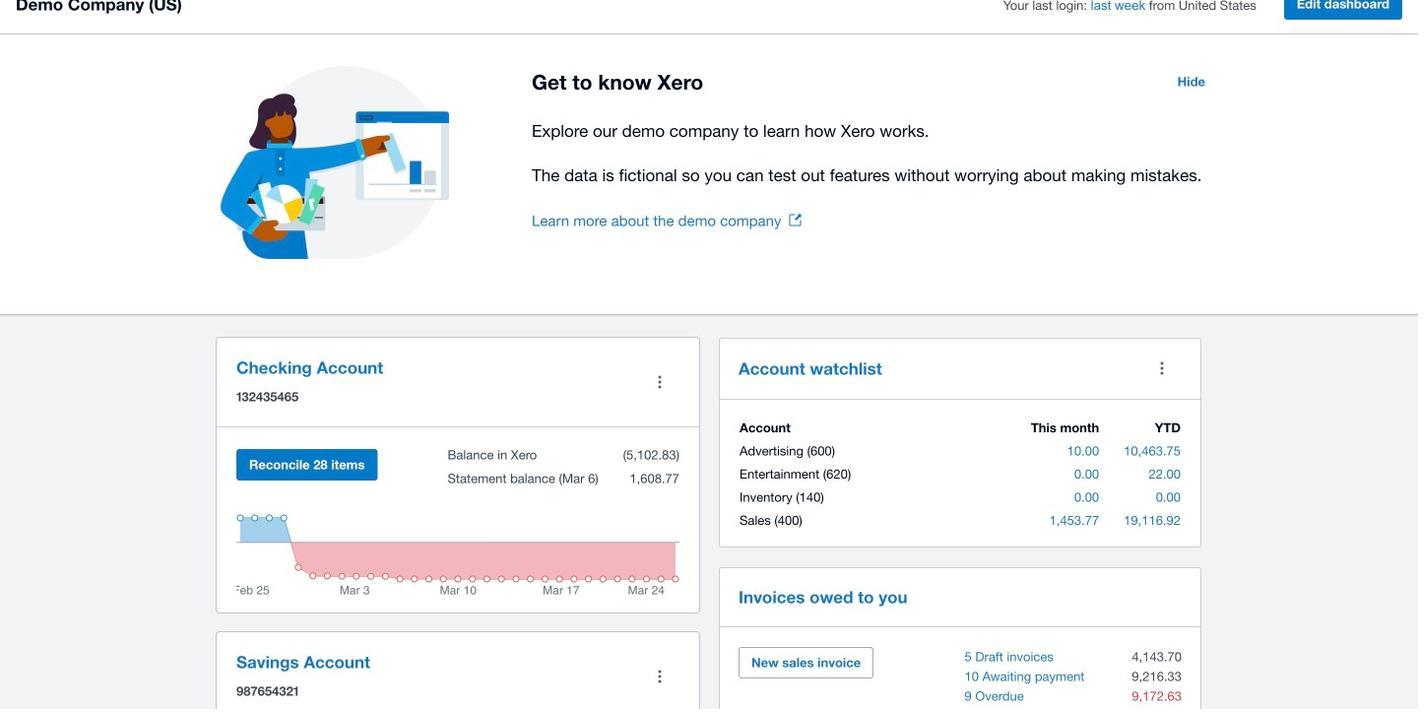 Task type: locate. For each thing, give the bounding box(es) containing it.
2 manage menu toggle image from the top
[[640, 657, 680, 697]]

0 vertical spatial manage menu toggle image
[[640, 363, 680, 402]]

manage menu toggle image
[[640, 363, 680, 402], [640, 657, 680, 697]]

1 vertical spatial manage menu toggle image
[[640, 657, 680, 697]]

1 manage menu toggle image from the top
[[640, 363, 680, 402]]



Task type: vqa. For each thing, say whether or not it's contained in the screenshot.
this
no



Task type: describe. For each thing, give the bounding box(es) containing it.
intro banner body element
[[532, 117, 1218, 189]]



